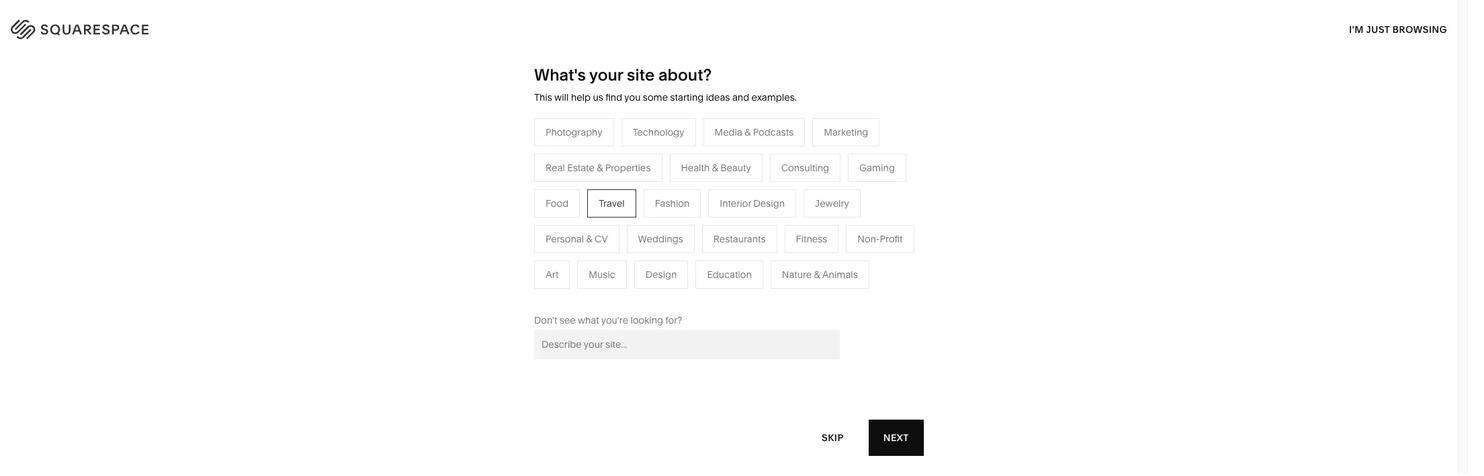 Task type: locate. For each thing, give the bounding box(es) containing it.
media
[[715, 126, 742, 138], [578, 227, 605, 239]]

1 vertical spatial properties
[[637, 287, 683, 300]]

marketing
[[824, 126, 868, 138]]

restaurants inside restaurants option
[[714, 233, 766, 245]]

skip
[[822, 432, 844, 444]]

find
[[606, 91, 622, 103]]

properties up looking
[[637, 287, 683, 300]]

nature & animals down home & decor link
[[719, 207, 795, 219]]

home & decor
[[719, 187, 784, 199]]

0 vertical spatial nature
[[719, 207, 749, 219]]

& down home & decor
[[751, 207, 758, 219]]

1 vertical spatial nature & animals
[[782, 269, 858, 281]]

podcasts down the examples. in the right of the page
[[753, 126, 794, 138]]

nature inside radio
[[782, 269, 812, 281]]

health & beauty
[[681, 162, 751, 174]]

& right home
[[749, 187, 755, 199]]

personal
[[546, 233, 584, 245]]

real estate & properties down weddings link
[[578, 287, 683, 300]]

travel link
[[578, 187, 617, 199]]

art
[[546, 269, 559, 281]]

Jewelry radio
[[804, 189, 861, 218]]

i'm just browsing
[[1349, 23, 1447, 35]]

0 horizontal spatial restaurants
[[578, 207, 630, 219]]

1 vertical spatial design
[[646, 269, 677, 281]]

beauty
[[720, 162, 751, 174]]

0 vertical spatial real
[[546, 162, 565, 174]]

real estate & properties up travel link at top
[[546, 162, 651, 174]]

weddings inside radio
[[638, 233, 683, 245]]

browsing
[[1393, 23, 1447, 35]]

real up food radio
[[546, 162, 565, 174]]

real estate & properties inside radio
[[546, 162, 651, 174]]

0 vertical spatial weddings
[[638, 233, 683, 245]]

podcasts inside option
[[753, 126, 794, 138]]

0 vertical spatial media
[[715, 126, 742, 138]]

Education radio
[[696, 261, 763, 289]]

travel up "media & podcasts" link on the left
[[599, 197, 625, 210]]

estate up travel link at top
[[567, 162, 595, 174]]

examples.
[[752, 91, 797, 103]]

1 horizontal spatial media
[[715, 126, 742, 138]]

1 horizontal spatial design
[[754, 197, 785, 210]]

restaurants
[[578, 207, 630, 219], [714, 233, 766, 245]]

events link
[[578, 247, 620, 259]]

personal & cv
[[546, 233, 608, 245]]

fitness down 'interior' at the top
[[719, 227, 751, 239]]

weddings
[[638, 233, 683, 245], [578, 267, 623, 279]]

fitness link
[[719, 227, 764, 239]]

for?
[[666, 314, 682, 326]]

nature
[[719, 207, 749, 219], [782, 269, 812, 281]]

0 horizontal spatial estate
[[567, 162, 595, 174]]

& down the and on the top of page
[[745, 126, 751, 138]]

1 horizontal spatial restaurants
[[714, 233, 766, 245]]

non- right community
[[498, 247, 520, 259]]

gaming
[[860, 162, 895, 174]]

& right health
[[712, 162, 718, 174]]

media up beauty at the top of the page
[[715, 126, 742, 138]]

1 horizontal spatial non-
[[858, 233, 880, 245]]

non-
[[858, 233, 880, 245], [498, 247, 520, 259]]

media & podcasts down the restaurants "link"
[[578, 227, 657, 239]]

log             in
[[1407, 20, 1441, 33]]

real
[[546, 162, 565, 174], [578, 287, 597, 300]]

travel
[[578, 187, 603, 199], [599, 197, 625, 210]]

1 vertical spatial real
[[578, 287, 597, 300]]

nature & animals
[[719, 207, 795, 219], [782, 269, 858, 281]]

Restaurants radio
[[702, 225, 777, 253]]

0 horizontal spatial real
[[546, 162, 565, 174]]

nature & animals down fitness radio
[[782, 269, 858, 281]]

1 horizontal spatial animals
[[822, 269, 858, 281]]

help
[[571, 91, 591, 103]]

0 horizontal spatial design
[[646, 269, 677, 281]]

fitness
[[719, 227, 751, 239], [796, 233, 827, 245]]

1 horizontal spatial estate
[[599, 287, 626, 300]]

0 horizontal spatial podcasts
[[616, 227, 657, 239]]

1 horizontal spatial nature
[[782, 269, 812, 281]]

what
[[578, 314, 599, 326]]

travel inside option
[[599, 197, 625, 210]]

real estate & properties
[[546, 162, 651, 174], [578, 287, 683, 300]]

don't
[[534, 314, 557, 326]]

Non-Profit radio
[[846, 225, 914, 253]]

0 vertical spatial media & podcasts
[[715, 126, 794, 138]]

animals down fitness radio
[[822, 269, 858, 281]]

0 horizontal spatial weddings
[[578, 267, 623, 279]]

weddings down events link
[[578, 267, 623, 279]]

i'm
[[1349, 23, 1364, 35]]

real down music
[[578, 287, 597, 300]]

0 vertical spatial properties
[[605, 162, 651, 174]]

animals down decor
[[760, 207, 795, 219]]

1 vertical spatial non-
[[498, 247, 520, 259]]

community & non-profits
[[436, 247, 548, 259]]

1 vertical spatial weddings
[[578, 267, 623, 279]]

some
[[643, 91, 668, 103]]

Art radio
[[534, 261, 570, 289]]

&
[[745, 126, 751, 138], [597, 162, 603, 174], [712, 162, 718, 174], [749, 187, 755, 199], [751, 207, 758, 219], [608, 227, 614, 239], [586, 233, 592, 245], [490, 247, 496, 259], [814, 269, 820, 281], [629, 287, 635, 300]]

technology
[[633, 126, 684, 138]]

1 vertical spatial animals
[[822, 269, 858, 281]]

podcasts
[[753, 126, 794, 138], [616, 227, 657, 239]]

health
[[681, 162, 710, 174]]

estate down weddings link
[[599, 287, 626, 300]]

0 horizontal spatial media
[[578, 227, 605, 239]]

Consulting radio
[[770, 154, 841, 182]]

0 vertical spatial estate
[[567, 162, 595, 174]]

log             in link
[[1407, 20, 1441, 33]]

& up looking
[[629, 287, 635, 300]]

non- down jewelry radio
[[858, 233, 880, 245]]

media & podcasts
[[715, 126, 794, 138], [578, 227, 657, 239]]

1 horizontal spatial podcasts
[[753, 126, 794, 138]]

media & podcasts down the and on the top of page
[[715, 126, 794, 138]]

1 vertical spatial restaurants
[[714, 233, 766, 245]]

properties
[[605, 162, 651, 174], [637, 287, 683, 300]]

community & non-profits link
[[436, 247, 561, 259]]

Technology radio
[[621, 118, 696, 146]]

& left cv
[[586, 233, 592, 245]]

media & podcasts inside option
[[715, 126, 794, 138]]

0 vertical spatial non-
[[858, 233, 880, 245]]

home
[[719, 187, 746, 199]]

podcasts down the restaurants "link"
[[616, 227, 657, 239]]

nature & animals link
[[719, 207, 809, 219]]

consulting
[[781, 162, 829, 174]]

real estate & properties link
[[578, 287, 696, 300]]

media up events
[[578, 227, 605, 239]]

1 vertical spatial media
[[578, 227, 605, 239]]

log
[[1407, 20, 1428, 33]]

Fitness radio
[[785, 225, 839, 253]]

& down fitness radio
[[814, 269, 820, 281]]

0 vertical spatial podcasts
[[753, 126, 794, 138]]

estate
[[567, 162, 595, 174], [599, 287, 626, 300]]

1 horizontal spatial fitness
[[796, 233, 827, 245]]

don't see what you're looking for?
[[534, 314, 682, 326]]

0 vertical spatial real estate & properties
[[546, 162, 651, 174]]

restaurants down nature & animals link
[[714, 233, 766, 245]]

weddings up design 'radio'
[[638, 233, 683, 245]]

design
[[754, 197, 785, 210], [646, 269, 677, 281]]

nature down home
[[719, 207, 749, 219]]

Marketing radio
[[813, 118, 880, 146]]

properties up travel option
[[605, 162, 651, 174]]

design inside design 'radio'
[[646, 269, 677, 281]]

Health & Beauty radio
[[670, 154, 763, 182]]

you're
[[601, 314, 628, 326]]

0 horizontal spatial animals
[[760, 207, 795, 219]]

1 horizontal spatial media & podcasts
[[715, 126, 794, 138]]

animals
[[760, 207, 795, 219], [822, 269, 858, 281]]

0 vertical spatial design
[[754, 197, 785, 210]]

1 vertical spatial nature
[[782, 269, 812, 281]]

Music radio
[[577, 261, 627, 289]]

next
[[883, 432, 909, 444]]

ideas
[[706, 91, 730, 103]]

fitness up nature & animals radio
[[796, 233, 827, 245]]

restaurants down travel link at top
[[578, 207, 630, 219]]

jewelry
[[815, 197, 849, 210]]

1 vertical spatial media & podcasts
[[578, 227, 657, 239]]

0 horizontal spatial non-
[[498, 247, 520, 259]]

nature down fitness radio
[[782, 269, 812, 281]]

1 horizontal spatial weddings
[[638, 233, 683, 245]]

non- inside option
[[858, 233, 880, 245]]



Task type: describe. For each thing, give the bounding box(es) containing it.
squarespace logo image
[[27, 16, 176, 38]]

will
[[554, 91, 569, 103]]

media inside 'media & podcasts' option
[[715, 126, 742, 138]]

& down the restaurants "link"
[[608, 227, 614, 239]]

in
[[1431, 20, 1441, 33]]

squarespace logo link
[[27, 16, 310, 38]]

0 horizontal spatial media & podcasts
[[578, 227, 657, 239]]

decor
[[757, 187, 784, 199]]

Media & Podcasts radio
[[703, 118, 805, 146]]

profit
[[880, 233, 903, 245]]

Personal & CV radio
[[534, 225, 619, 253]]

and
[[732, 91, 749, 103]]

Don't see what you're looking for? field
[[534, 330, 840, 359]]

0 vertical spatial nature & animals
[[719, 207, 795, 219]]

your
[[589, 65, 623, 85]]

us
[[593, 91, 603, 103]]

1 vertical spatial estate
[[599, 287, 626, 300]]

real inside real estate & properties radio
[[546, 162, 565, 174]]

0 vertical spatial animals
[[760, 207, 795, 219]]

fitness inside radio
[[796, 233, 827, 245]]

you
[[624, 91, 641, 103]]

site
[[627, 65, 655, 85]]

what's your site about? this will help us find you some starting ideas and examples.
[[534, 65, 797, 103]]

education
[[707, 269, 752, 281]]

about?
[[658, 65, 712, 85]]

see
[[560, 314, 576, 326]]

Photography radio
[[534, 118, 614, 146]]

restaurants link
[[578, 207, 643, 219]]

Fashion radio
[[644, 189, 701, 218]]

community
[[436, 247, 487, 259]]

interior
[[720, 197, 751, 210]]

& inside option
[[745, 126, 751, 138]]

1 horizontal spatial real
[[578, 287, 597, 300]]

nature & animals inside nature & animals radio
[[782, 269, 858, 281]]

0 horizontal spatial fitness
[[719, 227, 751, 239]]

1 vertical spatial real estate & properties
[[578, 287, 683, 300]]

home & decor link
[[719, 187, 798, 199]]

just
[[1366, 23, 1390, 35]]

this
[[534, 91, 552, 103]]

profits
[[520, 247, 548, 259]]

Weddings radio
[[627, 225, 695, 253]]

skip button
[[807, 420, 859, 457]]

travel down real estate & properties radio
[[578, 187, 603, 199]]

music
[[589, 269, 615, 281]]

photography
[[546, 126, 603, 138]]

Real Estate & Properties radio
[[534, 154, 662, 182]]

design inside interior design radio
[[754, 197, 785, 210]]

cv
[[595, 233, 608, 245]]

0 vertical spatial restaurants
[[578, 207, 630, 219]]

& right community
[[490, 247, 496, 259]]

Design radio
[[634, 261, 688, 289]]

& up travel link at top
[[597, 162, 603, 174]]

Food radio
[[534, 189, 580, 218]]

i'm just browsing link
[[1349, 11, 1447, 48]]

1 vertical spatial podcasts
[[616, 227, 657, 239]]

events
[[578, 247, 607, 259]]

Interior Design radio
[[709, 189, 796, 218]]

properties inside real estate & properties radio
[[605, 162, 651, 174]]

fashion
[[655, 197, 690, 210]]

food
[[546, 197, 569, 210]]

non-profit
[[858, 233, 903, 245]]

interior design
[[720, 197, 785, 210]]

starting
[[670, 91, 704, 103]]

media & podcasts link
[[578, 227, 670, 239]]

weddings link
[[578, 267, 636, 279]]

next button
[[869, 420, 924, 456]]

Travel radio
[[587, 189, 636, 218]]

Nature & Animals radio
[[771, 261, 869, 289]]

animals inside radio
[[822, 269, 858, 281]]

Gaming radio
[[848, 154, 906, 182]]

looking
[[631, 314, 663, 326]]

estate inside radio
[[567, 162, 595, 174]]

what's
[[534, 65, 586, 85]]

0 horizontal spatial nature
[[719, 207, 749, 219]]



Task type: vqa. For each thing, say whether or not it's contained in the screenshot.
company in We'Re Dedicated To Ensuring All Employees Have The Information They Need To Stay Connected To Each Other And To Do Their Jobs Well. Our Annual Company Kick-Off, Quarterly All Hands Meetings, Year-End Wrap Up, Collaborative Slack Channels, And Newsletters Are Just A Few Of The Ways We
no



